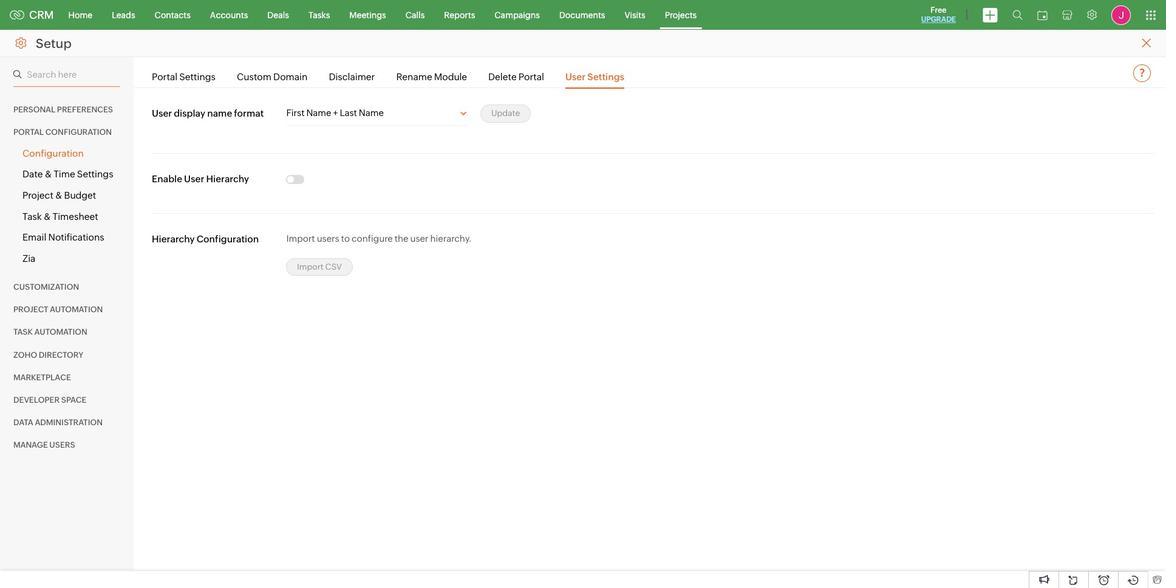 Task type: vqa. For each thing, say whether or not it's contained in the screenshot.
the left sales
no



Task type: describe. For each thing, give the bounding box(es) containing it.
accounts
[[210, 10, 248, 20]]

create menu element
[[976, 0, 1005, 29]]

reports
[[444, 10, 475, 20]]

deals
[[267, 10, 289, 20]]

projects link
[[655, 0, 707, 29]]

upgrade
[[921, 15, 956, 24]]

create menu image
[[983, 8, 998, 22]]

contacts link
[[145, 0, 200, 29]]

documents link
[[550, 0, 615, 29]]

tasks link
[[299, 0, 340, 29]]

tasks
[[309, 10, 330, 20]]

reports link
[[435, 0, 485, 29]]

calls
[[406, 10, 425, 20]]

visits
[[625, 10, 646, 20]]

meetings link
[[340, 0, 396, 29]]

profile element
[[1104, 0, 1138, 29]]



Task type: locate. For each thing, give the bounding box(es) containing it.
search element
[[1005, 0, 1030, 30]]

search image
[[1013, 10, 1023, 20]]

accounts link
[[200, 0, 258, 29]]

projects
[[665, 10, 697, 20]]

leads
[[112, 10, 135, 20]]

contacts
[[155, 10, 191, 20]]

leads link
[[102, 0, 145, 29]]

deals link
[[258, 0, 299, 29]]

visits link
[[615, 0, 655, 29]]

free upgrade
[[921, 5, 956, 24]]

free
[[931, 5, 947, 15]]

home
[[68, 10, 92, 20]]

documents
[[559, 10, 605, 20]]

profile image
[[1112, 5, 1131, 25]]

campaigns link
[[485, 0, 550, 29]]

home link
[[59, 0, 102, 29]]

crm link
[[10, 9, 54, 21]]

crm
[[29, 9, 54, 21]]

campaigns
[[495, 10, 540, 20]]

meetings
[[349, 10, 386, 20]]

calls link
[[396, 0, 435, 29]]

calendar image
[[1038, 10, 1048, 20]]



